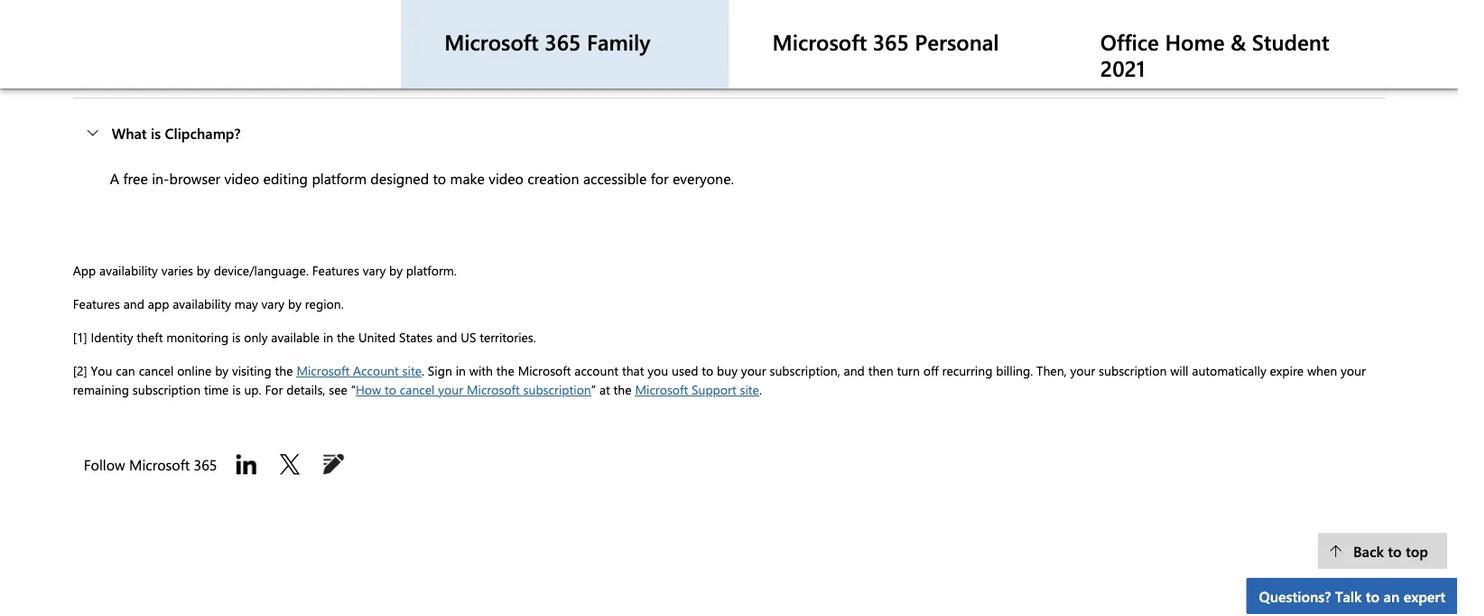 Task type: describe. For each thing, give the bounding box(es) containing it.
1 horizontal spatial subscription
[[523, 381, 591, 398]]

1 vertical spatial .
[[760, 381, 762, 398]]

0 horizontal spatial software
[[170, 40, 224, 60]]

unless
[[1232, 19, 1272, 38]]

includes
[[285, 19, 338, 38]]

1 video from the left
[[224, 168, 259, 187]]

states
[[399, 329, 433, 345]]

is inside 'dropdown button'
[[151, 123, 161, 142]]

windows security, formerly known as windows defender security center, is built-in security on windows pcs to protect your device and data. windows security is pre-installed and automatically enabled. windows security includes microsoft defender antivirus software that protects your windows device and data against viruses, ransomware, trojans, and other malware unless non-microsoft antivirus software is active.
[[110, 0, 1367, 60]]

expire
[[1270, 362, 1304, 379]]

top
[[1406, 541, 1429, 560]]

"
[[591, 381, 596, 398]]

microsoft 365 family
[[445, 27, 651, 56]]

and left other
[[1109, 19, 1133, 38]]

installed
[[1173, 0, 1226, 17]]

is inside . sign in with the microsoft account that you used to buy your subscription, and then turn off recurring billing. then, your subscription will automatically expire when your remaining subscription time is up. for details, see "
[[232, 381, 241, 398]]

accessible
[[583, 168, 647, 187]]

to inside . sign in with the microsoft account that you used to buy your subscription, and then turn off recurring billing. then, your subscription will automatically expire when your remaining subscription time is up. for details, see "
[[702, 362, 714, 379]]

windows down security,
[[168, 19, 227, 38]]

&
[[1231, 27, 1247, 56]]

family
[[587, 27, 651, 56]]

0 vertical spatial features
[[312, 262, 359, 278]]

platform
[[312, 168, 367, 187]]

for
[[265, 381, 283, 398]]

student
[[1253, 27, 1330, 56]]

windows up ransomware,
[[1016, 0, 1074, 17]]

your down security
[[673, 19, 701, 38]]

windows up enabled.
[[110, 0, 169, 17]]

buy
[[717, 362, 738, 379]]

microsoft account site link
[[297, 362, 422, 379]]

[1]
[[73, 329, 87, 345]]

to inside 'dropdown button'
[[1366, 586, 1380, 606]]

a free in-browser video editing platform designed to make video creation accessible for everyone.
[[110, 168, 734, 187]]

monitoring
[[166, 329, 229, 345]]

other
[[1137, 19, 1171, 38]]

security
[[645, 0, 694, 17]]

back
[[1354, 541, 1385, 560]]

a
[[110, 168, 119, 187]]

the left united
[[337, 329, 355, 345]]

microsoft right unless
[[1307, 19, 1367, 38]]

1 horizontal spatial device
[[908, 0, 949, 17]]

to left top
[[1389, 541, 1402, 560]]

1 horizontal spatial cancel
[[400, 381, 435, 398]]

free
[[123, 168, 148, 187]]

then,
[[1037, 362, 1067, 379]]

by right varies
[[197, 262, 210, 278]]

creation
[[528, 168, 579, 187]]

follow microsoft 365
[[84, 454, 221, 474]]

center,
[[532, 0, 577, 17]]

how
[[356, 381, 381, 398]]

can
[[116, 362, 135, 379]]

0 horizontal spatial 365
[[194, 454, 217, 474]]

office home & student 2021
[[1101, 27, 1330, 82]]

formerly
[[230, 0, 284, 17]]

1 horizontal spatial vary
[[363, 262, 386, 278]]

you
[[648, 362, 669, 379]]

online
[[177, 362, 212, 379]]

account
[[575, 362, 619, 379]]

available
[[271, 329, 320, 345]]

back to top
[[1354, 541, 1429, 560]]

. sign in with the microsoft account that you used to buy your subscription, and then turn off recurring billing. then, your subscription will automatically expire when your remaining subscription time is up. for details, see "
[[73, 362, 1366, 398]]

turn
[[897, 362, 920, 379]]

is left pre-
[[1133, 0, 1143, 17]]

protect
[[825, 0, 871, 17]]

identity
[[91, 329, 133, 345]]

and left us
[[436, 329, 457, 345]]

0 vertical spatial availability
[[99, 262, 158, 278]]

used
[[672, 362, 699, 379]]

1 vertical spatial features
[[73, 295, 120, 312]]

remaining
[[73, 381, 129, 398]]

questions? talk to an expert
[[1260, 586, 1446, 606]]

details,
[[286, 381, 326, 398]]

personal
[[915, 27, 999, 56]]

0 horizontal spatial subscription
[[133, 381, 201, 398]]

pre-
[[1146, 0, 1173, 17]]

0 horizontal spatial device
[[768, 19, 809, 38]]

. inside . sign in with the microsoft account that you used to buy your subscription, and then turn off recurring billing. then, your subscription will automatically expire when your remaining subscription time is up. for details, see "
[[422, 362, 425, 379]]

2021
[[1101, 53, 1146, 82]]

enabled.
[[110, 19, 164, 38]]

home
[[1166, 27, 1225, 56]]

1 horizontal spatial security
[[477, 0, 528, 17]]

is left built-
[[581, 0, 591, 17]]

united
[[358, 329, 396, 345]]

to right how
[[385, 381, 396, 398]]

off
[[924, 362, 939, 379]]

expert
[[1404, 586, 1446, 606]]

0 horizontal spatial antivirus
[[110, 40, 166, 60]]

2 horizontal spatial subscription
[[1099, 362, 1167, 379]]

microsoft down as
[[342, 19, 402, 38]]

app
[[148, 295, 169, 312]]

2 video from the left
[[489, 168, 524, 187]]

microsoft support site link
[[635, 381, 760, 398]]

will
[[1171, 362, 1189, 379]]

1 horizontal spatial antivirus
[[469, 19, 525, 38]]

and inside . sign in with the microsoft account that you used to buy your subscription, and then turn off recurring billing. then, your subscription will automatically expire when your remaining subscription time is up. for details, see "
[[844, 362, 865, 379]]

theft
[[137, 329, 163, 345]]

twitter image
[[276, 450, 305, 479]]

1 horizontal spatial availability
[[173, 295, 231, 312]]

talk
[[1336, 586, 1362, 606]]

that inside windows security, formerly known as windows defender security center, is built-in security on windows pcs to protect your device and data. windows security is pre-installed and automatically enabled. windows security includes microsoft defender antivirus software that protects your windows device and data against viruses, ransomware, trojans, and other malware unless non-microsoft antivirus software is active.
[[587, 19, 612, 38]]

your right then,
[[1071, 362, 1096, 379]]

microsoft down you
[[635, 381, 688, 398]]

your down sign
[[438, 381, 463, 398]]

microsoft 365 personal
[[773, 27, 999, 56]]

microsoft down pcs
[[773, 27, 867, 56]]

account
[[353, 362, 399, 379]]

pcs
[[781, 0, 804, 17]]

windows right as
[[352, 0, 410, 17]]

subscription,
[[770, 362, 841, 379]]



Task type: locate. For each thing, give the bounding box(es) containing it.
0 horizontal spatial that
[[587, 19, 612, 38]]

in left "with"
[[456, 362, 466, 379]]

is right what
[[151, 123, 161, 142]]

site left sign
[[402, 362, 422, 379]]

availability up monitoring
[[173, 295, 231, 312]]

1 horizontal spatial 365
[[545, 27, 581, 56]]

1 vertical spatial software
[[170, 40, 224, 60]]

office
[[1101, 27, 1160, 56]]

1 horizontal spatial .
[[760, 381, 762, 398]]

to inside windows security, formerly known as windows defender security center, is built-in security on windows pcs to protect your device and data. windows security is pre-installed and automatically enabled. windows security includes microsoft defender antivirus software that protects your windows device and data against viruses, ransomware, trojans, and other malware unless non-microsoft antivirus software is active.
[[808, 0, 821, 17]]

365 for family
[[545, 27, 581, 56]]

subscription
[[1099, 362, 1167, 379], [133, 381, 201, 398], [523, 381, 591, 398]]

the up for
[[275, 362, 293, 379]]

1 horizontal spatial features
[[312, 262, 359, 278]]

device/language.
[[214, 262, 309, 278]]

2 horizontal spatial in
[[629, 0, 641, 17]]

windows down on
[[705, 19, 764, 38]]

1 vertical spatial in
[[323, 329, 334, 345]]

. left sign
[[422, 362, 425, 379]]

editing
[[263, 168, 308, 187]]

1 horizontal spatial video
[[489, 168, 524, 187]]

0 vertical spatial .
[[422, 362, 425, 379]]

what
[[112, 123, 147, 142]]

features up the region. on the left
[[312, 262, 359, 278]]

questions?
[[1260, 586, 1332, 606]]

microsoft up see
[[297, 362, 350, 379]]

0 vertical spatial automatically
[[1258, 0, 1344, 17]]

that
[[587, 19, 612, 38], [622, 362, 644, 379]]

what is clipchamp? button
[[73, 98, 1386, 167]]

video right make
[[489, 168, 524, 187]]

0 horizontal spatial in
[[323, 329, 334, 345]]

"
[[351, 381, 356, 398]]

0 vertical spatial site
[[402, 362, 422, 379]]

is left only
[[232, 329, 241, 345]]

microsoft
[[342, 19, 402, 38], [1307, 19, 1367, 38], [445, 27, 539, 56], [773, 27, 867, 56], [297, 362, 350, 379], [518, 362, 571, 379], [467, 381, 520, 398], [635, 381, 688, 398], [129, 454, 190, 474]]

by
[[197, 262, 210, 278], [389, 262, 403, 278], [288, 295, 302, 312], [215, 362, 229, 379]]

clipchamp?
[[165, 123, 241, 142]]

automatically right will
[[1192, 362, 1267, 379]]

availability right app
[[99, 262, 158, 278]]

app availability varies by device/language. features vary by platform.
[[73, 262, 457, 278]]

see
[[329, 381, 348, 398]]

as
[[334, 0, 348, 17]]

security,
[[173, 0, 226, 17]]

0 horizontal spatial video
[[224, 168, 259, 187]]

subscription down online
[[133, 381, 201, 398]]

is
[[581, 0, 591, 17], [1133, 0, 1143, 17], [228, 40, 238, 60], [151, 123, 161, 142], [232, 329, 241, 345], [232, 381, 241, 398]]

your
[[875, 0, 904, 17], [673, 19, 701, 38], [741, 362, 767, 379], [1071, 362, 1096, 379], [1341, 362, 1366, 379], [438, 381, 463, 398]]

0 horizontal spatial site
[[402, 362, 422, 379]]

how to cancel your microsoft subscription link
[[356, 381, 591, 398]]

microsoft inside . sign in with the microsoft account that you used to buy your subscription, and then turn off recurring billing. then, your subscription will automatically expire when your remaining subscription time is up. for details, see "
[[518, 362, 571, 379]]

to left make
[[433, 168, 446, 187]]

0 horizontal spatial cancel
[[139, 362, 174, 379]]

the right the at
[[614, 381, 632, 398]]

and left data
[[813, 19, 837, 38]]

and left app
[[123, 295, 144, 312]]

app
[[73, 262, 96, 278]]

how to cancel your microsoft subscription " at the microsoft support site .
[[356, 381, 762, 398]]

back to top link
[[1318, 533, 1448, 569]]

support
[[692, 381, 737, 398]]

non-
[[1276, 19, 1307, 38]]

your right when
[[1341, 362, 1366, 379]]

0 horizontal spatial features
[[73, 295, 120, 312]]

0 vertical spatial software
[[529, 19, 583, 38]]

malware
[[1175, 19, 1229, 38]]

ransomware,
[[973, 19, 1054, 38]]

you
[[91, 362, 112, 379]]

2 horizontal spatial security
[[1078, 0, 1129, 17]]

automatically up non-
[[1258, 0, 1344, 17]]

[1] identity theft monitoring is only available in the united states and us territories.
[[73, 329, 536, 345]]

features
[[312, 262, 359, 278], [73, 295, 120, 312]]

video left editing
[[224, 168, 259, 187]]

questions? talk to an expert button
[[1247, 578, 1459, 614]]

time
[[204, 381, 229, 398]]

billing.
[[996, 362, 1034, 379]]

windows right on
[[718, 0, 777, 17]]

sign
[[428, 362, 452, 379]]

microsoft down center, at the left top of page
[[445, 27, 539, 56]]

device up viruses,
[[908, 0, 949, 17]]

to
[[808, 0, 821, 17], [433, 168, 446, 187], [702, 362, 714, 379], [385, 381, 396, 398], [1389, 541, 1402, 560], [1366, 586, 1380, 606]]

0 vertical spatial vary
[[363, 262, 386, 278]]

by up time
[[215, 362, 229, 379]]

and up viruses,
[[953, 0, 977, 17]]

platform.
[[406, 262, 457, 278]]

trojans,
[[1058, 19, 1105, 38]]

the
[[337, 329, 355, 345], [275, 362, 293, 379], [497, 362, 515, 379], [614, 381, 632, 398]]

365 for personal
[[873, 27, 909, 56]]

that down built-
[[587, 19, 612, 38]]

at
[[600, 381, 610, 398]]

. right the support
[[760, 381, 762, 398]]

0 vertical spatial antivirus
[[469, 19, 525, 38]]

by left the region. on the left
[[288, 295, 302, 312]]

is left active.
[[228, 40, 238, 60]]

security down formerly
[[231, 19, 281, 38]]

against
[[873, 19, 919, 38]]

vary
[[363, 262, 386, 278], [262, 295, 285, 312]]

an
[[1384, 586, 1400, 606]]

[2]
[[73, 362, 87, 379]]

in right available
[[323, 329, 334, 345]]

to left buy
[[702, 362, 714, 379]]

active.
[[242, 40, 282, 60]]

in-
[[152, 168, 169, 187]]

software down center, at the left top of page
[[529, 19, 583, 38]]

cancel right can
[[139, 362, 174, 379]]

visiting
[[232, 362, 272, 379]]

to left an
[[1366, 586, 1380, 606]]

2 vertical spatial in
[[456, 362, 466, 379]]

microsoft up how to cancel your microsoft subscription " at the microsoft support site . at bottom
[[518, 362, 571, 379]]

vary right may
[[262, 295, 285, 312]]

subscription down account
[[523, 381, 591, 398]]

is left up. at the left of the page
[[232, 381, 241, 398]]

site right the support
[[740, 381, 760, 398]]

in up protects
[[629, 0, 641, 17]]

that left you
[[622, 362, 644, 379]]

then
[[869, 362, 894, 379]]

region.
[[305, 295, 344, 312]]

microsoft down "with"
[[467, 381, 520, 398]]

365 down center, at the left top of page
[[545, 27, 581, 56]]

and left then
[[844, 362, 865, 379]]

1 horizontal spatial in
[[456, 362, 466, 379]]

0 vertical spatial that
[[587, 19, 612, 38]]

0 horizontal spatial availability
[[99, 262, 158, 278]]

security up trojans,
[[1078, 0, 1129, 17]]

device down pcs
[[768, 19, 809, 38]]

with
[[470, 362, 493, 379]]

1 horizontal spatial software
[[529, 19, 583, 38]]

blog image
[[319, 450, 348, 479]]

that inside . sign in with the microsoft account that you used to buy your subscription, and then turn off recurring billing. then, your subscription will automatically expire when your remaining subscription time is up. for details, see "
[[622, 362, 644, 379]]

1 horizontal spatial that
[[622, 362, 644, 379]]

your up "against"
[[875, 0, 904, 17]]

and
[[953, 0, 977, 17], [1230, 0, 1254, 17], [813, 19, 837, 38], [1109, 19, 1133, 38], [123, 295, 144, 312], [436, 329, 457, 345], [844, 362, 865, 379]]

0 horizontal spatial security
[[231, 19, 281, 38]]

0 horizontal spatial .
[[422, 362, 425, 379]]

and up unless
[[1230, 0, 1254, 17]]

by left platform. at the top of page
[[389, 262, 403, 278]]

your right buy
[[741, 362, 767, 379]]

1 vertical spatial antivirus
[[110, 40, 166, 60]]

known
[[288, 0, 330, 17]]

antivirus
[[469, 19, 525, 38], [110, 40, 166, 60]]

automatically inside windows security, formerly known as windows defender security center, is built-in security on windows pcs to protect your device and data. windows security is pre-installed and automatically enabled. windows security includes microsoft defender antivirus software that protects your windows device and data against viruses, ransomware, trojans, and other malware unless non-microsoft antivirus software is active.
[[1258, 0, 1344, 17]]

2 horizontal spatial 365
[[873, 27, 909, 56]]

make
[[450, 168, 485, 187]]

microsoft right the follow
[[129, 454, 190, 474]]

0 horizontal spatial vary
[[262, 295, 285, 312]]

automatically inside . sign in with the microsoft account that you used to buy your subscription, and then turn off recurring billing. then, your subscription will automatically expire when your remaining subscription time is up. for details, see "
[[1192, 362, 1267, 379]]

the right "with"
[[497, 362, 515, 379]]

1 vertical spatial defender
[[406, 19, 465, 38]]

cancel down sign
[[400, 381, 435, 398]]

data.
[[981, 0, 1012, 17]]

subscription left will
[[1099, 362, 1167, 379]]

1 vertical spatial cancel
[[400, 381, 435, 398]]

security left center, at the left top of page
[[477, 0, 528, 17]]

linkedin image
[[232, 450, 261, 479]]

us
[[461, 329, 476, 345]]

follow
[[84, 454, 125, 474]]

0 vertical spatial cancel
[[139, 362, 174, 379]]

features down app
[[73, 295, 120, 312]]

1 horizontal spatial site
[[740, 381, 760, 398]]

device
[[908, 0, 949, 17], [768, 19, 809, 38]]

only
[[244, 329, 268, 345]]

the inside . sign in with the microsoft account that you used to buy your subscription, and then turn off recurring billing. then, your subscription will automatically expire when your remaining subscription time is up. for details, see "
[[497, 362, 515, 379]]

in inside windows security, formerly known as windows defender security center, is built-in security on windows pcs to protect your device and data. windows security is pre-installed and automatically enabled. windows security includes microsoft defender antivirus software that protects your windows device and data against viruses, ransomware, trojans, and other malware unless non-microsoft antivirus software is active.
[[629, 0, 641, 17]]

0 vertical spatial in
[[629, 0, 641, 17]]

[2] you can cancel online by visiting the microsoft account site
[[73, 362, 422, 379]]

1 vertical spatial that
[[622, 362, 644, 379]]

365 right data
[[873, 27, 909, 56]]

vary left platform. at the top of page
[[363, 262, 386, 278]]

cancel
[[139, 362, 174, 379], [400, 381, 435, 398]]

built-
[[595, 0, 629, 17]]

designed
[[371, 168, 429, 187]]

varies
[[161, 262, 193, 278]]

365 left the linkedin image at the bottom left of page
[[194, 454, 217, 474]]

.
[[422, 362, 425, 379], [760, 381, 762, 398]]

in inside . sign in with the microsoft account that you used to buy your subscription, and then turn off recurring billing. then, your subscription will automatically expire when your remaining subscription time is up. for details, see "
[[456, 362, 466, 379]]

what is clipchamp?
[[112, 123, 241, 142]]

defender
[[414, 0, 473, 17], [406, 19, 465, 38]]

availability
[[99, 262, 158, 278], [173, 295, 231, 312]]

for
[[651, 168, 669, 187]]

1 vertical spatial vary
[[262, 295, 285, 312]]

1 vertical spatial device
[[768, 19, 809, 38]]

1 vertical spatial site
[[740, 381, 760, 398]]

0 vertical spatial defender
[[414, 0, 473, 17]]

browser
[[169, 168, 220, 187]]

data
[[841, 19, 869, 38]]

to right pcs
[[808, 0, 821, 17]]

0 vertical spatial device
[[908, 0, 949, 17]]

1 vertical spatial availability
[[173, 295, 231, 312]]

1 vertical spatial automatically
[[1192, 362, 1267, 379]]

software down security,
[[170, 40, 224, 60]]



Task type: vqa. For each thing, say whether or not it's contained in the screenshot.
Microsoft 365 link
no



